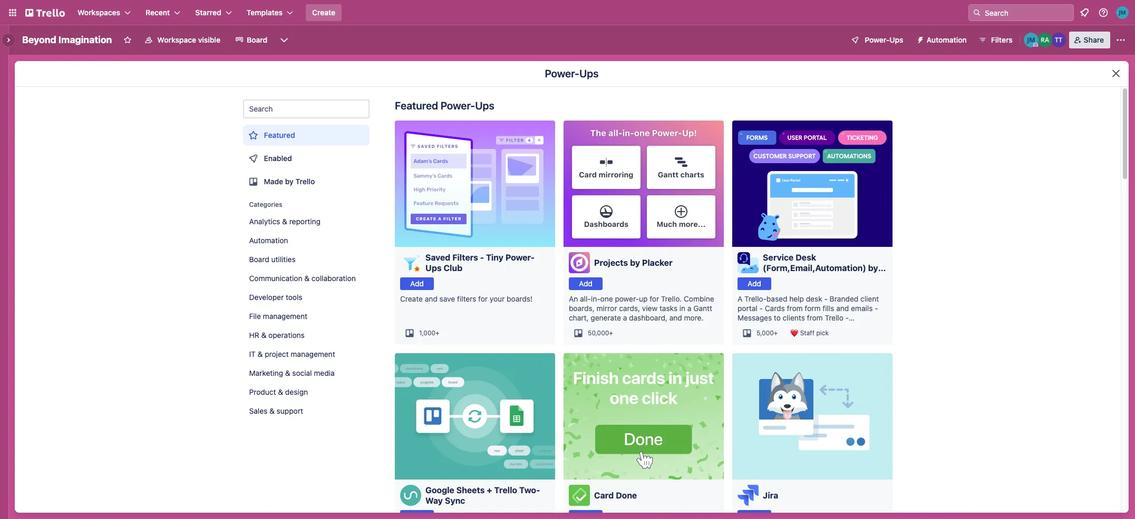 Task type: vqa. For each thing, say whether or not it's contained in the screenshot.
"Business"
no



Task type: describe. For each thing, give the bounding box(es) containing it.
developer
[[249, 293, 284, 302]]

automation inside automation button
[[927, 35, 967, 44]]

trello-
[[744, 295, 767, 304]]

by for projects
[[630, 258, 640, 268]]

chart,
[[569, 314, 589, 323]]

developer tools link
[[243, 289, 370, 306]]

create button
[[306, 4, 342, 21]]

featured for featured power-ups
[[395, 100, 438, 112]]

featured link
[[243, 125, 370, 146]]

sales & support
[[249, 407, 303, 416]]

automations
[[738, 323, 780, 332]]

filters
[[457, 295, 476, 304]]

jira
[[763, 491, 778, 501]]

50,000
[[588, 330, 609, 337]]

support
[[277, 407, 303, 416]]

form
[[805, 304, 821, 313]]

card
[[594, 491, 614, 501]]

an
[[569, 295, 578, 304]]

add for projects by placker
[[579, 279, 593, 288]]

social
[[293, 369, 312, 378]]

hr
[[249, 331, 260, 340]]

visible
[[198, 35, 220, 44]]

two-
[[519, 486, 540, 496]]

marketing
[[249, 369, 283, 378]]

board for board
[[247, 35, 267, 44]]

google
[[425, 486, 454, 496]]

tiny
[[486, 253, 504, 263]]

communication & collaboration link
[[243, 270, 370, 287]]

portal
[[738, 304, 757, 313]]

hipporello
[[763, 274, 805, 284]]

sheets
[[456, 486, 485, 496]]

sync
[[445, 497, 465, 506]]

cards
[[765, 304, 785, 313]]

developer tools
[[249, 293, 303, 302]]

filters inside filters button
[[991, 35, 1013, 44]]

all-
[[580, 295, 591, 304]]

1 vertical spatial power-ups
[[545, 67, 599, 80]]

ups inside the power-ups button
[[890, 35, 903, 44]]

trello inside 'a trello-based help desk - branded client portal - cards from form fills and emails - messages to clients from trello - automations'
[[825, 314, 844, 323]]

operations
[[269, 331, 305, 340]]

more.
[[684, 314, 704, 323]]

primary element
[[0, 0, 1135, 25]]

in
[[680, 304, 685, 313]]

+ for 50,000 +
[[609, 330, 613, 337]]

back to home image
[[25, 4, 65, 21]]

board link
[[229, 32, 274, 49]]

trello inside google sheets + trello two- way sync
[[494, 486, 517, 496]]

filters button
[[975, 32, 1016, 49]]

this member is an admin of this board. image
[[1033, 43, 1038, 47]]

add for service desk (form,email,automation) by hipporello
[[748, 279, 761, 288]]

by inside service desk (form,email,automation) by hipporello
[[868, 264, 878, 273]]

share button
[[1069, 32, 1110, 49]]

workspace visible button
[[138, 32, 227, 49]]

0 vertical spatial jeremy miller (jeremymiller198) image
[[1116, 6, 1129, 19]]

help
[[789, 295, 804, 304]]

clients
[[783, 314, 805, 323]]

way
[[425, 497, 443, 506]]

utilities
[[271, 255, 296, 264]]

add for saved filters - tiny power- ups club
[[410, 279, 424, 288]]

one
[[600, 295, 613, 304]]

recent
[[146, 8, 170, 17]]

analytics & reporting link
[[243, 214, 370, 230]]

tasks
[[660, 304, 678, 313]]

add button for saved filters - tiny power- ups club
[[400, 278, 434, 291]]

fills
[[823, 304, 834, 313]]

and inside an all-in-one power-up for trello. combine boards, mirror cards, view tasks in a gantt chart, generate a dashboard, and more.
[[669, 314, 682, 323]]

templates button
[[240, 4, 299, 21]]

open information menu image
[[1098, 7, 1109, 18]]

+ inside google sheets + trello two- way sync
[[487, 486, 492, 496]]

& for it
[[258, 350, 263, 359]]

product & design link
[[243, 384, 370, 401]]

marketing & social media link
[[243, 365, 370, 382]]

featured power-ups
[[395, 100, 494, 112]]

project
[[265, 350, 289, 359]]

sm image
[[912, 32, 927, 46]]

your
[[490, 295, 505, 304]]

Board name text field
[[17, 32, 117, 49]]

design
[[285, 388, 308, 397]]

5,000
[[757, 330, 774, 337]]

a
[[738, 295, 742, 304]]

1,000 +
[[419, 330, 440, 337]]

by for made
[[285, 177, 294, 186]]

marketing & social media
[[249, 369, 335, 378]]

power-
[[615, 295, 639, 304]]

0 vertical spatial from
[[787, 304, 803, 313]]

made by trello link
[[243, 171, 370, 192]]

categories
[[249, 201, 283, 209]]

and inside 'a trello-based help desk - branded client portal - cards from form fills and emails - messages to clients from trello - automations'
[[836, 304, 849, 313]]

media
[[314, 369, 335, 378]]



Task type: locate. For each thing, give the bounding box(es) containing it.
0 vertical spatial automation
[[927, 35, 967, 44]]

1,000
[[419, 330, 436, 337]]

generate
[[591, 314, 621, 323]]

board inside board utilities link
[[249, 255, 270, 264]]

add button
[[400, 278, 434, 291], [569, 278, 603, 291], [738, 278, 771, 291]]

management down hr & operations link
[[291, 350, 335, 359]]

and left save
[[425, 295, 437, 304]]

1 for from the left
[[478, 295, 488, 304]]

- left tiny in the left of the page
[[480, 253, 484, 263]]

by left the placker
[[630, 258, 640, 268]]

desk
[[796, 253, 816, 263]]

+ for 5,000 +
[[774, 330, 778, 337]]

in-
[[591, 295, 600, 304]]

starred
[[195, 8, 221, 17]]

& right "hr"
[[262, 331, 267, 340]]

1 horizontal spatial jeremy miller (jeremymiller198) image
[[1116, 6, 1129, 19]]

branded
[[830, 295, 858, 304]]

add up all-
[[579, 279, 593, 288]]

ruby anderson (rubyanderson7) image
[[1037, 33, 1052, 47]]

sales
[[249, 407, 268, 416]]

2 horizontal spatial by
[[868, 264, 878, 273]]

by right made
[[285, 177, 294, 186]]

0 horizontal spatial and
[[425, 295, 437, 304]]

+ down to
[[774, 330, 778, 337]]

board inside board link
[[247, 35, 267, 44]]

beyond imagination
[[22, 34, 112, 45]]

analytics & reporting
[[249, 217, 321, 226]]

add button down saved
[[400, 278, 434, 291]]

show menu image
[[1116, 35, 1126, 45]]

& for sales
[[270, 407, 275, 416]]

star or unstar board image
[[124, 36, 132, 44]]

collaboration
[[312, 274, 356, 283]]

based
[[767, 295, 787, 304]]

add button for service desk (form,email,automation) by hipporello
[[738, 278, 771, 291]]

a
[[687, 304, 691, 313], [623, 314, 627, 323]]

management
[[263, 312, 308, 321], [291, 350, 335, 359]]

1 vertical spatial filters
[[452, 253, 478, 263]]

- down "trello-"
[[759, 304, 763, 313]]

trello left the two-
[[494, 486, 517, 496]]

0 horizontal spatial a
[[623, 314, 627, 323]]

& right the analytics at the left top of page
[[282, 217, 288, 226]]

0 horizontal spatial add
[[410, 279, 424, 288]]

1 vertical spatial a
[[623, 314, 627, 323]]

it
[[249, 350, 256, 359]]

1 horizontal spatial create
[[400, 295, 423, 304]]

power- inside saved filters - tiny power- ups club
[[506, 253, 535, 263]]

workspace
[[157, 35, 196, 44]]

2 horizontal spatial and
[[836, 304, 849, 313]]

mirror
[[597, 304, 617, 313]]

boards!
[[507, 295, 533, 304]]

filters up club
[[452, 253, 478, 263]]

1 add from the left
[[410, 279, 424, 288]]

+ for 1,000 +
[[436, 330, 440, 337]]

1 horizontal spatial featured
[[395, 100, 438, 112]]

add button up "trello-"
[[738, 278, 771, 291]]

made by trello
[[264, 177, 315, 186]]

2 add from the left
[[579, 279, 593, 288]]

share
[[1084, 35, 1104, 44]]

+ down generate on the bottom right of the page
[[609, 330, 613, 337]]

create
[[312, 8, 335, 17], [400, 295, 423, 304]]

2 horizontal spatial add
[[748, 279, 761, 288]]

a trello-based help desk - branded client portal - cards from form fills and emails - messages to clients from trello - automations
[[738, 295, 879, 332]]

1 add button from the left
[[400, 278, 434, 291]]

communication
[[249, 274, 303, 283]]

automation left filters button
[[927, 35, 967, 44]]

&
[[282, 217, 288, 226], [305, 274, 310, 283], [262, 331, 267, 340], [258, 350, 263, 359], [285, 369, 291, 378], [278, 388, 283, 397], [270, 407, 275, 416]]

2 add button from the left
[[569, 278, 603, 291]]

+ right sheets
[[487, 486, 492, 496]]

save
[[439, 295, 455, 304]]

saved
[[425, 253, 450, 263]]

recent button
[[139, 4, 187, 21]]

workspaces
[[78, 8, 120, 17]]

Search text field
[[243, 100, 370, 119]]

1 vertical spatial create
[[400, 295, 423, 304]]

0 horizontal spatial trello
[[296, 177, 315, 186]]

club
[[444, 264, 463, 273]]

ups
[[890, 35, 903, 44], [579, 67, 599, 80], [475, 100, 494, 112], [425, 264, 442, 273]]

combine
[[684, 295, 714, 304]]

trello.
[[661, 295, 682, 304]]

1 vertical spatial jeremy miller (jeremymiller198) image
[[1024, 33, 1038, 47]]

hr & operations
[[249, 331, 305, 340]]

& right the it
[[258, 350, 263, 359]]

power- inside button
[[865, 35, 890, 44]]

1 vertical spatial and
[[836, 304, 849, 313]]

0 horizontal spatial featured
[[264, 131, 295, 140]]

automation up board utilities
[[249, 236, 288, 245]]

by up client
[[868, 264, 878, 273]]

trello down the fills
[[825, 314, 844, 323]]

0 vertical spatial power-ups
[[865, 35, 903, 44]]

1 horizontal spatial add button
[[569, 278, 603, 291]]

+ down save
[[436, 330, 440, 337]]

sales & support link
[[243, 403, 370, 420]]

add up 1,000
[[410, 279, 424, 288]]

1 horizontal spatial by
[[630, 258, 640, 268]]

add up "trello-"
[[748, 279, 761, 288]]

dashboard,
[[629, 314, 667, 323]]

0 vertical spatial and
[[425, 295, 437, 304]]

and
[[425, 295, 437, 304], [836, 304, 849, 313], [669, 314, 682, 323]]

ups inside saved filters - tiny power- ups club
[[425, 264, 442, 273]]

up
[[639, 295, 648, 304]]

0 vertical spatial board
[[247, 35, 267, 44]]

automation inside automation link
[[249, 236, 288, 245]]

0 horizontal spatial power-ups
[[545, 67, 599, 80]]

1 horizontal spatial filters
[[991, 35, 1013, 44]]

power-ups
[[865, 35, 903, 44], [545, 67, 599, 80]]

power-
[[865, 35, 890, 44], [545, 67, 579, 80], [441, 100, 475, 112], [506, 253, 535, 263]]

❤️
[[791, 330, 798, 337]]

board for board utilities
[[249, 255, 270, 264]]

saved filters - tiny power- ups club
[[425, 253, 535, 273]]

1 horizontal spatial power-ups
[[865, 35, 903, 44]]

from up 'clients'
[[787, 304, 803, 313]]

1 vertical spatial featured
[[264, 131, 295, 140]]

placker
[[642, 258, 673, 268]]

for left your
[[478, 295, 488, 304]]

beyond
[[22, 34, 56, 45]]

2 for from the left
[[650, 295, 659, 304]]

create for create
[[312, 8, 335, 17]]

2 horizontal spatial trello
[[825, 314, 844, 323]]

2 horizontal spatial add button
[[738, 278, 771, 291]]

trello down "enabled" link
[[296, 177, 315, 186]]

add
[[410, 279, 424, 288], [579, 279, 593, 288], [748, 279, 761, 288]]

to
[[774, 314, 781, 323]]

search image
[[973, 8, 981, 17]]

& for communication
[[305, 274, 310, 283]]

management up operations
[[263, 312, 308, 321]]

filters left this member is an admin of this board. 'icon'
[[991, 35, 1013, 44]]

a down cards,
[[623, 314, 627, 323]]

1 horizontal spatial trello
[[494, 486, 517, 496]]

featured
[[395, 100, 438, 112], [264, 131, 295, 140]]

emails
[[851, 304, 873, 313]]

0 vertical spatial management
[[263, 312, 308, 321]]

& for marketing
[[285, 369, 291, 378]]

board left utilities
[[249, 255, 270, 264]]

- inside saved filters - tiny power- ups club
[[480, 253, 484, 263]]

add button for projects by placker
[[569, 278, 603, 291]]

communication & collaboration
[[249, 274, 356, 283]]

- down client
[[875, 304, 878, 313]]

made
[[264, 177, 283, 186]]

imagination
[[58, 34, 112, 45]]

0 horizontal spatial by
[[285, 177, 294, 186]]

2 vertical spatial trello
[[494, 486, 517, 496]]

for up view
[[650, 295, 659, 304]]

messages
[[738, 314, 772, 323]]

1 horizontal spatial a
[[687, 304, 691, 313]]

0 vertical spatial filters
[[991, 35, 1013, 44]]

product & design
[[249, 388, 308, 397]]

1 horizontal spatial and
[[669, 314, 682, 323]]

& left design at the bottom left
[[278, 388, 283, 397]]

0 horizontal spatial for
[[478, 295, 488, 304]]

1 horizontal spatial add
[[579, 279, 593, 288]]

customize views image
[[279, 35, 290, 45]]

from
[[787, 304, 803, 313], [807, 314, 823, 323]]

board left customize views icon at the left top
[[247, 35, 267, 44]]

& for product
[[278, 388, 283, 397]]

0 horizontal spatial filters
[[452, 253, 478, 263]]

power-ups inside the power-ups button
[[865, 35, 903, 44]]

1 vertical spatial board
[[249, 255, 270, 264]]

enabled link
[[243, 148, 370, 169]]

trello
[[296, 177, 315, 186], [825, 314, 844, 323], [494, 486, 517, 496]]

jeremy miller (jeremymiller198) image right open information menu icon
[[1116, 6, 1129, 19]]

automation
[[927, 35, 967, 44], [249, 236, 288, 245]]

service desk (form,email,automation) by hipporello
[[763, 253, 878, 284]]

and down "in"
[[669, 314, 682, 323]]

& right sales
[[270, 407, 275, 416]]

file
[[249, 312, 261, 321]]

& left social
[[285, 369, 291, 378]]

an all-in-one power-up for trello. combine boards, mirror cards, view tasks in a gantt chart, generate a dashboard, and more.
[[569, 295, 714, 323]]

filters inside saved filters - tiny power- ups club
[[452, 253, 478, 263]]

client
[[860, 295, 879, 304]]

it & project management
[[249, 350, 335, 359]]

filters
[[991, 35, 1013, 44], [452, 253, 478, 263]]

0 vertical spatial a
[[687, 304, 691, 313]]

0 horizontal spatial from
[[787, 304, 803, 313]]

automation button
[[912, 32, 973, 49]]

& down board utilities link
[[305, 274, 310, 283]]

0 horizontal spatial automation
[[249, 236, 288, 245]]

& for hr
[[262, 331, 267, 340]]

a right "in"
[[687, 304, 691, 313]]

3 add button from the left
[[738, 278, 771, 291]]

- up the fills
[[824, 295, 828, 304]]

Search field
[[981, 5, 1073, 21]]

create for create and save filters for your boards!
[[400, 295, 423, 304]]

0 notifications image
[[1078, 6, 1091, 19]]

1 horizontal spatial for
[[650, 295, 659, 304]]

- down 'branded'
[[846, 314, 849, 323]]

create inside button
[[312, 8, 335, 17]]

add button up all-
[[569, 278, 603, 291]]

5,000 +
[[757, 330, 778, 337]]

0 horizontal spatial create
[[312, 8, 335, 17]]

workspaces button
[[71, 4, 137, 21]]

featured for featured
[[264, 131, 295, 140]]

0 vertical spatial create
[[312, 8, 335, 17]]

3 add from the left
[[748, 279, 761, 288]]

board utilities
[[249, 255, 296, 264]]

card done
[[594, 491, 637, 501]]

cards,
[[619, 304, 640, 313]]

1 vertical spatial automation
[[249, 236, 288, 245]]

1 vertical spatial from
[[807, 314, 823, 323]]

50,000 +
[[588, 330, 613, 337]]

for inside an all-in-one power-up for trello. combine boards, mirror cards, view tasks in a gantt chart, generate a dashboard, and more.
[[650, 295, 659, 304]]

done
[[616, 491, 637, 501]]

1 vertical spatial management
[[291, 350, 335, 359]]

board utilities link
[[243, 251, 370, 268]]

starred button
[[189, 4, 238, 21]]

& for analytics
[[282, 217, 288, 226]]

1 horizontal spatial from
[[807, 314, 823, 323]]

terry turtle (terryturtle) image
[[1051, 33, 1066, 47]]

and down 'branded'
[[836, 304, 849, 313]]

1 vertical spatial trello
[[825, 314, 844, 323]]

0 vertical spatial trello
[[296, 177, 315, 186]]

0 vertical spatial featured
[[395, 100, 438, 112]]

0 horizontal spatial jeremy miller (jeremymiller198) image
[[1024, 33, 1038, 47]]

jeremy miller (jeremymiller198) image left terry turtle (terryturtle) icon on the top of the page
[[1024, 33, 1038, 47]]

jeremy miller (jeremymiller198) image
[[1116, 6, 1129, 19], [1024, 33, 1038, 47]]

file management
[[249, 312, 308, 321]]

tools
[[286, 293, 303, 302]]

2 vertical spatial and
[[669, 314, 682, 323]]

desk
[[806, 295, 822, 304]]

hr & operations link
[[243, 327, 370, 344]]

1 horizontal spatial automation
[[927, 35, 967, 44]]

gantt
[[693, 304, 712, 313]]

0 horizontal spatial add button
[[400, 278, 434, 291]]

staff
[[800, 330, 815, 337]]

from down "form"
[[807, 314, 823, 323]]



